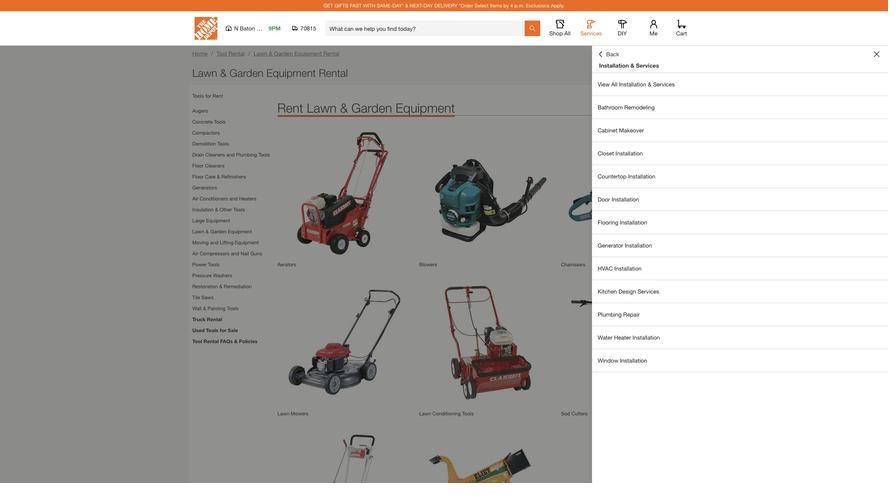 Task type: vqa. For each thing, say whether or not it's contained in the screenshot.
Performance 40 Gal. Tall 6-Year 36,000 BTU Natural Gas Tank Water Heater
no



Task type: locate. For each thing, give the bounding box(es) containing it.
menu
[[592, 73, 888, 373]]

truck rental
[[192, 317, 222, 323]]

lawn & garden equipment rental down 70815 button
[[254, 50, 340, 57]]

services up view all installation & services
[[636, 62, 659, 69]]

insulation & other tools
[[192, 207, 245, 213]]

0 horizontal spatial all
[[565, 30, 571, 37]]

lawn
[[254, 50, 267, 57], [192, 67, 217, 79], [307, 100, 337, 116], [192, 229, 204, 235], [277, 411, 289, 417], [419, 411, 431, 417]]

plumbing repair
[[598, 311, 640, 318]]

all inside view all installation & services link
[[611, 81, 618, 88]]

view all installation & services link
[[592, 73, 888, 96]]

moving and lifting equipment link
[[192, 240, 259, 246]]

door installation link
[[592, 188, 888, 211]]

power tools
[[192, 262, 219, 268]]

tool for tool rental
[[217, 50, 227, 57]]

shop
[[549, 30, 563, 37]]

services inside services button
[[580, 30, 602, 37]]

floor cleaners
[[192, 163, 225, 169]]

pressure washers
[[192, 273, 232, 279]]

power
[[192, 262, 207, 268]]

1 horizontal spatial plumbing
[[598, 311, 622, 318]]

installation down the installation & services
[[619, 81, 646, 88]]

pressure
[[192, 273, 212, 279]]

blowers
[[419, 262, 437, 268]]

tool right home link
[[217, 50, 227, 57]]

countertop installation
[[598, 173, 656, 180]]

floor left care
[[192, 174, 204, 180]]

diy
[[618, 30, 627, 37]]

fast
[[350, 2, 362, 9]]

demolition tools link
[[192, 141, 229, 147]]

installation inside "link"
[[616, 150, 643, 157]]

1 horizontal spatial for
[[220, 328, 226, 334]]

lifting
[[220, 240, 233, 246]]

plumbing left repair
[[598, 311, 622, 318]]

services up remodeling
[[653, 81, 675, 88]]

floor care & refinishers
[[192, 174, 246, 180]]

generators link
[[192, 185, 217, 191]]

installation for countertop installation
[[628, 173, 656, 180]]

tools
[[192, 93, 204, 99], [214, 119, 226, 125], [217, 141, 229, 147], [258, 152, 270, 158], [233, 207, 245, 213], [208, 262, 219, 268], [227, 306, 239, 312], [206, 328, 218, 334], [462, 411, 474, 417]]

compactors link
[[192, 130, 220, 136]]

services button
[[580, 20, 603, 37]]

installation right door
[[612, 196, 639, 203]]

bathroom remodeling link
[[592, 96, 888, 119]]

nail
[[241, 251, 249, 257]]

get gifts fast with same-day* & next-day delivery *order select items by 4 p.m. exclusions apply.
[[324, 2, 565, 9]]

2 air from the top
[[192, 251, 198, 257]]

0 vertical spatial tool
[[217, 50, 227, 57]]

cart link
[[674, 20, 690, 37]]

installation for door installation
[[612, 196, 639, 203]]

installation for window installation
[[620, 357, 647, 364]]

equipment
[[294, 50, 322, 57], [266, 67, 316, 79], [396, 100, 455, 116], [206, 218, 230, 224], [228, 229, 252, 235], [235, 240, 259, 246]]

kitchen
[[598, 288, 617, 295]]

1 vertical spatial cleaners
[[205, 163, 225, 169]]

1 vertical spatial tool
[[192, 339, 202, 345]]

1 horizontal spatial rent
[[277, 100, 303, 116]]

cleaners up floor care & refinishers
[[205, 163, 225, 169]]

and for cleaners
[[226, 152, 235, 158]]

services up back button
[[580, 30, 602, 37]]

installation
[[599, 62, 629, 69], [619, 81, 646, 88], [616, 150, 643, 157], [628, 173, 656, 180], [612, 196, 639, 203], [620, 219, 647, 226], [625, 242, 652, 249], [615, 265, 642, 272], [633, 334, 660, 341], [620, 357, 647, 364]]

cutters
[[572, 411, 588, 417]]

1 vertical spatial for
[[220, 328, 226, 334]]

lawn for lawn conditioning tools link
[[419, 411, 431, 417]]

door
[[598, 196, 610, 203]]

me
[[650, 30, 658, 37]]

wall & painting tools link
[[192, 306, 239, 312]]

installation down water heater installation
[[620, 357, 647, 364]]

for up augers
[[205, 93, 211, 99]]

tillers image
[[561, 425, 696, 484]]

concrete
[[192, 119, 213, 125]]

drawer close image
[[874, 51, 880, 57]]

compactors
[[192, 130, 220, 136]]

truck rental link
[[192, 317, 222, 323]]

What can we help you find today? search field
[[330, 21, 524, 36]]

air up the insulation
[[192, 196, 198, 202]]

1 vertical spatial rent
[[277, 100, 303, 116]]

1 horizontal spatial all
[[611, 81, 618, 88]]

1 vertical spatial floor
[[192, 174, 204, 180]]

1 horizontal spatial tool
[[217, 50, 227, 57]]

services right design
[[638, 288, 659, 295]]

floor care & refinishers link
[[192, 174, 246, 180]]

kitchen design services link
[[592, 280, 888, 303]]

apply.
[[551, 2, 565, 9]]

0 horizontal spatial for
[[205, 93, 211, 99]]

installation up generator installation on the bottom of the page
[[620, 219, 647, 226]]

air compressors and nail guns
[[192, 251, 262, 257]]

and up refinishers
[[226, 152, 235, 158]]

0 vertical spatial cleaners
[[205, 152, 225, 158]]

insulation
[[192, 207, 214, 213]]

air for air conditioners and heaters
[[192, 196, 198, 202]]

and left nail
[[231, 251, 239, 257]]

0 vertical spatial all
[[565, 30, 571, 37]]

0 horizontal spatial plumbing
[[236, 152, 257, 158]]

gifts
[[335, 2, 349, 9]]

cabinet
[[598, 127, 618, 134]]

installation down makeover
[[616, 150, 643, 157]]

cleaners
[[205, 152, 225, 158], [205, 163, 225, 169]]

drain cleaners and plumbing tools
[[192, 152, 270, 158]]

rental for truck rental
[[207, 317, 222, 323]]

services inside view all installation & services link
[[653, 81, 675, 88]]

plumbing repair link
[[592, 304, 888, 326]]

installation down back
[[599, 62, 629, 69]]

floor for floor cleaners
[[192, 163, 204, 169]]

lawn mowers
[[277, 411, 309, 417]]

water heater installation link
[[592, 327, 888, 349]]

and up compressors
[[210, 240, 218, 246]]

0 vertical spatial rent
[[213, 93, 223, 99]]

get
[[324, 2, 333, 9]]

and for compressors
[[231, 251, 239, 257]]

plumbing up refinishers
[[236, 152, 257, 158]]

day
[[424, 2, 433, 9]]

all inside shop all button
[[565, 30, 571, 37]]

0 vertical spatial air
[[192, 196, 198, 202]]

floor down drain
[[192, 163, 204, 169]]

plumbing
[[236, 152, 257, 158], [598, 311, 622, 318]]

cleaners down demolition tools link
[[205, 152, 225, 158]]

0 horizontal spatial tool
[[192, 339, 202, 345]]

tool down used
[[192, 339, 202, 345]]

and up 'other'
[[229, 196, 238, 202]]

for
[[205, 93, 211, 99], [220, 328, 226, 334]]

conditioners
[[200, 196, 228, 202]]

all right view
[[611, 81, 618, 88]]

cleaners for drain
[[205, 152, 225, 158]]

care
[[205, 174, 216, 180]]

policies
[[239, 339, 258, 345]]

shop all button
[[549, 20, 571, 37]]

by
[[504, 2, 509, 9]]

other
[[220, 207, 232, 213]]

installation right the hvac
[[615, 265, 642, 272]]

lawn & garden equipment rental down lawn & garden equipment rental link
[[192, 67, 348, 79]]

air up the power
[[192, 251, 198, 257]]

guns
[[250, 251, 262, 257]]

lawn for lawn mowers link
[[277, 411, 289, 417]]

n
[[234, 25, 238, 32]]

services
[[580, 30, 602, 37], [636, 62, 659, 69], [653, 81, 675, 88], [638, 288, 659, 295]]

air for air compressors and nail guns
[[192, 251, 198, 257]]

heater
[[614, 334, 631, 341]]

1 vertical spatial air
[[192, 251, 198, 257]]

cabinet makeover link
[[592, 119, 888, 142]]

0 vertical spatial floor
[[192, 163, 204, 169]]

used tools for sale
[[192, 328, 238, 334]]

used tools for sale link
[[192, 328, 238, 334]]

window installation link
[[592, 350, 888, 372]]

2 floor from the top
[[192, 174, 204, 180]]

1 vertical spatial all
[[611, 81, 618, 88]]

tile saws
[[192, 295, 214, 301]]

1 air from the top
[[192, 196, 198, 202]]

1 floor from the top
[[192, 163, 204, 169]]

lawn & garden equipment rental link
[[254, 50, 340, 57]]

home
[[192, 50, 208, 57]]

blowers image
[[419, 126, 554, 261]]

installation right countertop
[[628, 173, 656, 180]]

installation down the flooring installation
[[625, 242, 652, 249]]

all right shop
[[565, 30, 571, 37]]

generator installation
[[598, 242, 652, 249]]

tool for tool rental faqs & policies
[[192, 339, 202, 345]]

used
[[192, 328, 205, 334]]

for left sale
[[220, 328, 226, 334]]

1 vertical spatial plumbing
[[598, 311, 622, 318]]



Task type: describe. For each thing, give the bounding box(es) containing it.
drain
[[192, 152, 204, 158]]

tile saws link
[[192, 295, 214, 301]]

lawn for lawn & garden equipment rental link
[[254, 50, 267, 57]]

4
[[510, 2, 513, 9]]

day*
[[393, 2, 404, 9]]

lawn mowers link
[[277, 411, 309, 417]]

bathroom remodeling
[[598, 104, 655, 111]]

p.m.
[[515, 2, 524, 9]]

exclusions
[[526, 2, 550, 9]]

aerators image
[[277, 126, 412, 261]]

rent lawn & garden equipment
[[277, 100, 455, 116]]

window installation
[[598, 357, 647, 364]]

menu containing view all installation & services
[[592, 73, 888, 373]]

tools for rent
[[192, 93, 223, 99]]

tool rental faqs & policies
[[192, 339, 258, 345]]

lawn & garden equipment link
[[192, 229, 252, 235]]

0 horizontal spatial rent
[[213, 93, 223, 99]]

door installation
[[598, 196, 639, 203]]

demolition tools
[[192, 141, 229, 147]]

cart
[[676, 30, 687, 37]]

cleaners for floor
[[205, 163, 225, 169]]

view all installation & services
[[598, 81, 675, 88]]

sod cutters image
[[561, 276, 696, 410]]

makeover
[[619, 127, 644, 134]]

painting
[[208, 306, 226, 312]]

chainsaws image
[[561, 126, 696, 261]]

rental for tool rental
[[229, 50, 245, 57]]

lawn for "lawn & garden equipment" link
[[192, 229, 204, 235]]

back button
[[598, 51, 619, 58]]

and for conditioners
[[229, 196, 238, 202]]

installation for closet installation
[[616, 150, 643, 157]]

washers
[[213, 273, 232, 279]]

moving
[[192, 240, 209, 246]]

installation right "heater"
[[633, 334, 660, 341]]

n baton rouge
[[234, 25, 273, 32]]

lawn mowers image
[[277, 276, 412, 410]]

*order
[[459, 2, 473, 9]]

conditioning
[[433, 411, 461, 417]]

lawn & garden equipment
[[192, 229, 252, 235]]

drain cleaners and plumbing tools link
[[192, 152, 270, 158]]

air conditioners and heaters link
[[192, 196, 256, 202]]

hvac installation link
[[592, 257, 888, 280]]

closet installation
[[598, 150, 643, 157]]

tree & branch removal tools image
[[419, 425, 554, 484]]

home link
[[192, 50, 208, 57]]

kitchen design services
[[598, 288, 659, 295]]

lawn conditioning tools image
[[419, 276, 554, 410]]

& inside menu
[[648, 81, 652, 88]]

flooring installation
[[598, 219, 649, 226]]

view
[[598, 81, 610, 88]]

installation for generator installation
[[625, 242, 652, 249]]

large
[[192, 218, 205, 224]]

floor for floor care & refinishers
[[192, 174, 204, 180]]

same-
[[377, 2, 393, 9]]

lawn conditioning tools link
[[419, 411, 474, 417]]

shop all
[[549, 30, 571, 37]]

faqs
[[220, 339, 233, 345]]

services inside kitchen design services link
[[638, 288, 659, 295]]

items
[[490, 2, 502, 9]]

restoration
[[192, 284, 218, 290]]

remodeling
[[624, 104, 655, 111]]

rental for tool rental faqs & policies
[[204, 339, 219, 345]]

all for shop
[[565, 30, 571, 37]]

large equipment
[[192, 218, 230, 224]]

remediation
[[224, 284, 252, 290]]

wall & painting tools
[[192, 306, 239, 312]]

the home depot logo image
[[194, 17, 217, 40]]

0 vertical spatial for
[[205, 93, 211, 99]]

floor cleaners link
[[192, 163, 225, 169]]

augers link
[[192, 108, 208, 114]]

lawn conditioning tools
[[419, 411, 474, 417]]

concrete tools link
[[192, 119, 226, 125]]

chainsaws
[[561, 262, 585, 268]]

0 vertical spatial plumbing
[[236, 152, 257, 158]]

diy button
[[611, 20, 634, 37]]

select
[[475, 2, 489, 9]]

countertop
[[598, 173, 627, 180]]

all for view
[[611, 81, 618, 88]]

concrete tools
[[192, 119, 226, 125]]

chainsaws link
[[561, 262, 585, 268]]

generator installation link
[[592, 234, 888, 257]]

feedback link image
[[879, 120, 888, 158]]

refinishers
[[221, 174, 246, 180]]

tool rental link
[[217, 50, 245, 57]]

trimmers & edgers image
[[277, 425, 412, 484]]

truck
[[192, 317, 206, 323]]

9pm
[[269, 25, 281, 32]]

70815
[[301, 25, 316, 32]]

installation for hvac installation
[[615, 265, 642, 272]]

generator
[[598, 242, 623, 249]]

0 vertical spatial lawn & garden equipment rental
[[254, 50, 340, 57]]

1 vertical spatial lawn & garden equipment rental
[[192, 67, 348, 79]]

plumbing inside plumbing repair link
[[598, 311, 622, 318]]

installation for flooring installation
[[620, 219, 647, 226]]

water
[[598, 334, 613, 341]]

bathroom
[[598, 104, 623, 111]]

moving and lifting equipment
[[192, 240, 259, 246]]

blowers link
[[419, 262, 437, 268]]

power tools link
[[192, 262, 219, 268]]

insulation & other tools link
[[192, 207, 245, 213]]



